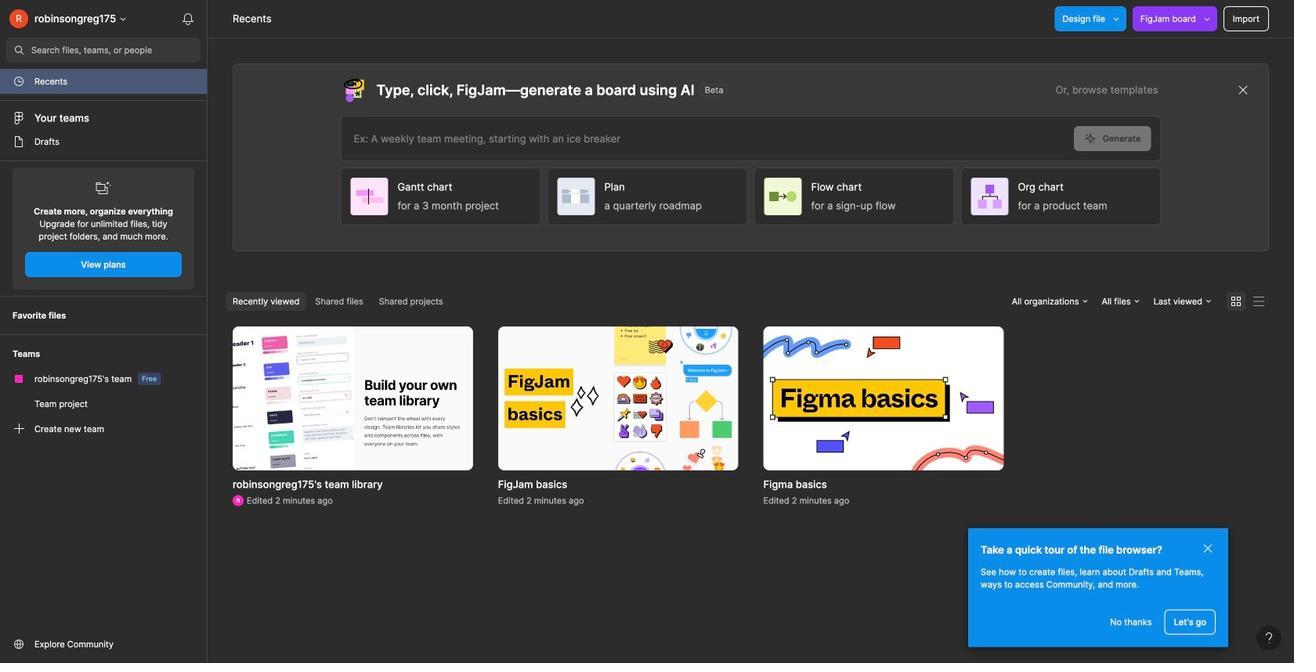 Task type: locate. For each thing, give the bounding box(es) containing it.
community 16 image
[[13, 639, 25, 651]]

search 32 image
[[6, 38, 31, 63]]

file thumbnail image
[[233, 327, 473, 471], [498, 327, 739, 471], [764, 327, 1004, 471]]

1 horizontal spatial file thumbnail image
[[498, 327, 739, 471]]

1 file thumbnail image from the left
[[233, 327, 473, 471]]

Ex: A weekly team meeting, starting with an ice breaker field
[[341, 117, 1074, 161]]

0 horizontal spatial file thumbnail image
[[233, 327, 473, 471]]

recent 16 image
[[13, 75, 25, 88]]

2 horizontal spatial file thumbnail image
[[764, 327, 1004, 471]]



Task type: describe. For each thing, give the bounding box(es) containing it.
2 file thumbnail image from the left
[[498, 327, 739, 471]]

page 16 image
[[13, 136, 25, 148]]

bell 32 image
[[176, 6, 201, 31]]

3 file thumbnail image from the left
[[764, 327, 1004, 471]]

Search files, teams, or people text field
[[31, 44, 193, 56]]



Task type: vqa. For each thing, say whether or not it's contained in the screenshot.
the middle FILE THUMBNAIL
yes



